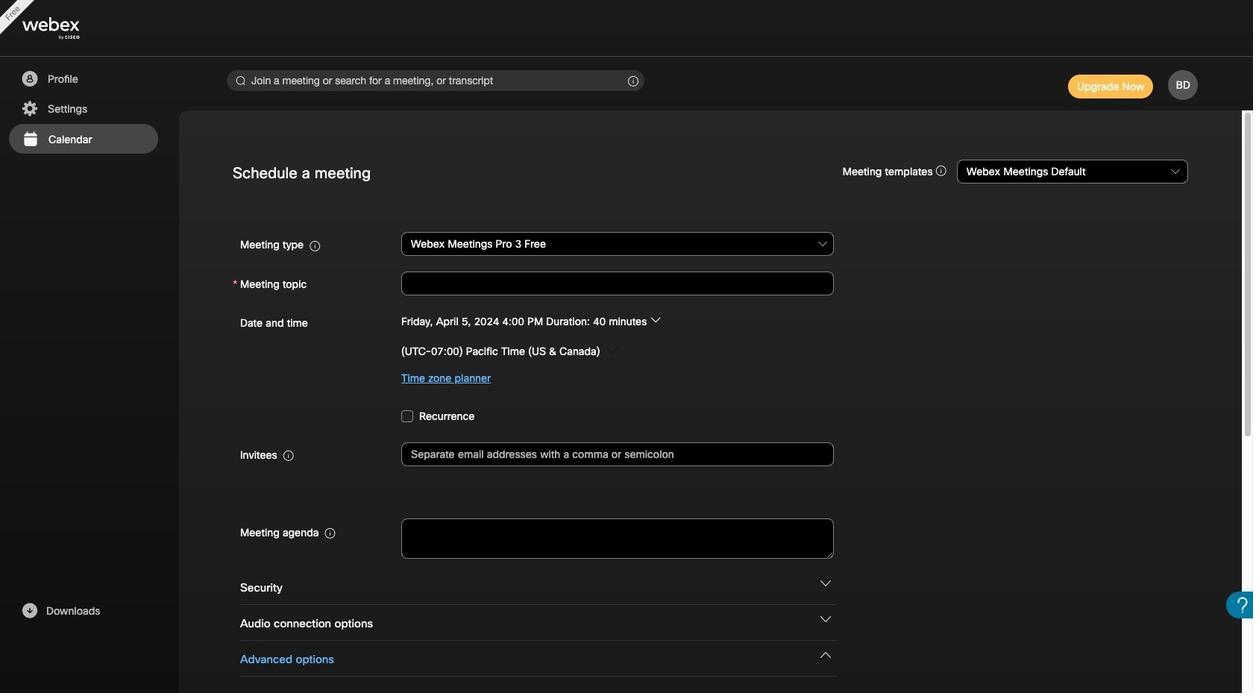 Task type: describe. For each thing, give the bounding box(es) containing it.
arrow image
[[607, 345, 618, 356]]

mds content download_filled image
[[20, 602, 39, 620]]

1 ng down image from the top
[[821, 578, 831, 589]]

Invitees text field
[[402, 442, 834, 466]]

cisco webex image
[[22, 17, 112, 40]]

mds people circle_filled image
[[20, 70, 39, 88]]

Join a meeting or search for a meeting, or transcript text field
[[227, 70, 645, 91]]

advanced options region
[[233, 641, 1189, 693]]



Task type: locate. For each thing, give the bounding box(es) containing it.
2 ng down image from the top
[[821, 614, 831, 625]]

banner
[[0, 0, 1254, 57]]

group
[[233, 309, 1189, 391]]

arrow image
[[650, 315, 661, 325]]

ng down image
[[821, 578, 831, 589], [821, 614, 831, 625]]

None field
[[402, 231, 835, 258]]

mds settings_filled image
[[20, 100, 39, 118]]

1 vertical spatial ng down image
[[821, 614, 831, 625]]

mds meetings_filled image
[[21, 131, 40, 149]]

0 vertical spatial ng down image
[[821, 578, 831, 589]]

None text field
[[402, 271, 834, 295], [402, 519, 834, 559], [402, 271, 834, 295], [402, 519, 834, 559]]

ng down image
[[821, 650, 831, 660]]



